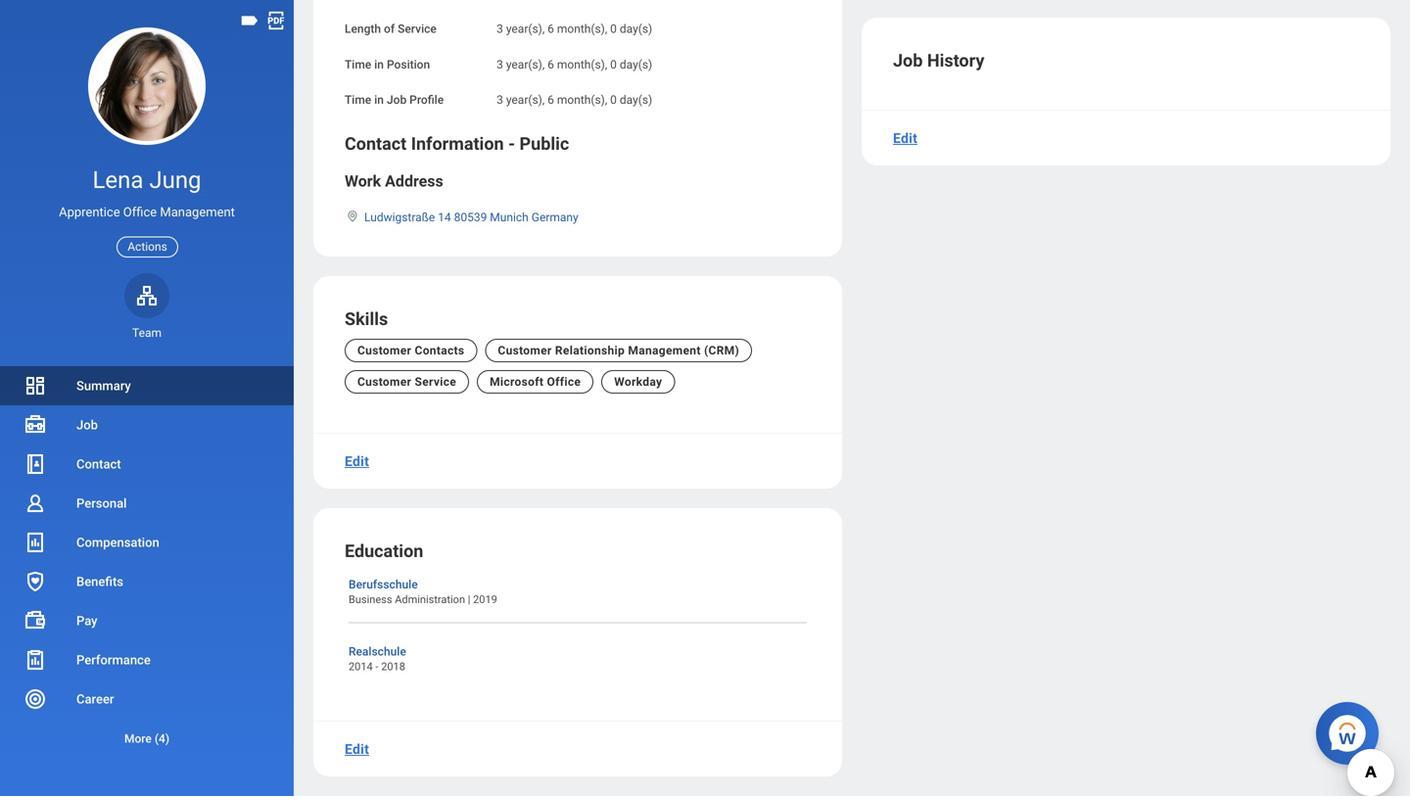 Task type: describe. For each thing, give the bounding box(es) containing it.
job for job
[[76, 418, 98, 433]]

performance image
[[24, 649, 47, 672]]

year(s), for time in job profile
[[506, 93, 545, 107]]

pay image
[[24, 609, 47, 633]]

month(s), for time in position
[[557, 58, 608, 71]]

munich
[[490, 211, 529, 224]]

realschule
[[349, 645, 406, 659]]

actions button
[[117, 237, 178, 257]]

6 for time in position
[[548, 58, 554, 71]]

ludwigstraße
[[364, 211, 435, 224]]

navigation pane region
[[0, 0, 294, 797]]

business administration   |   2019
[[349, 594, 498, 606]]

relationship
[[555, 344, 625, 358]]

pay link
[[0, 602, 294, 641]]

3 for length of service
[[497, 22, 503, 36]]

lena
[[93, 166, 143, 194]]

work address
[[345, 172, 444, 191]]

team lena jung element
[[124, 325, 170, 341]]

realschule link
[[349, 641, 406, 659]]

actions
[[128, 240, 167, 254]]

jung
[[149, 166, 201, 194]]

compensation link
[[0, 523, 294, 562]]

time in job profile
[[345, 93, 444, 107]]

compensation
[[76, 535, 159, 550]]

public
[[520, 134, 570, 154]]

6 for time in job profile
[[548, 93, 554, 107]]

6 for length of service
[[548, 22, 554, 36]]

personal image
[[24, 492, 47, 515]]

workday
[[615, 375, 663, 389]]

team link
[[124, 273, 170, 341]]

position
[[387, 58, 430, 71]]

contacts
[[415, 344, 465, 358]]

team
[[132, 326, 162, 340]]

personal link
[[0, 484, 294, 523]]

contact for contact information - public
[[345, 134, 407, 154]]

customer service button
[[345, 370, 469, 394]]

location image
[[345, 210, 361, 223]]

information
[[411, 134, 504, 154]]

0 vertical spatial edit
[[894, 130, 918, 146]]

time in position
[[345, 58, 430, 71]]

benefits link
[[0, 562, 294, 602]]

compensation image
[[24, 531, 47, 555]]

lena jung
[[93, 166, 201, 194]]

time in position element
[[497, 46, 653, 72]]

0 for time in position
[[611, 58, 617, 71]]

80539
[[454, 211, 487, 224]]

pay
[[76, 614, 97, 629]]

edit for skills
[[345, 453, 369, 470]]

day(s) for time in position
[[620, 58, 653, 71]]

3 for time in position
[[497, 58, 503, 71]]

view printable version (pdf) image
[[266, 10, 287, 31]]

1 vertical spatial job
[[387, 93, 407, 107]]

more
[[124, 732, 152, 746]]

view team image
[[135, 284, 159, 307]]

time for time in job profile
[[345, 93, 372, 107]]

edit for education
[[345, 741, 369, 758]]

customer relationship management (crm) button
[[485, 339, 753, 363]]

edit button for skills
[[337, 442, 377, 481]]

job image
[[24, 413, 47, 437]]

0 vertical spatial edit button
[[886, 119, 926, 158]]

career link
[[0, 680, 294, 719]]

day(s) for length of service
[[620, 22, 653, 36]]

length
[[345, 22, 381, 36]]

job history
[[894, 51, 985, 71]]

administration
[[395, 594, 465, 606]]

customer relationship management (crm)
[[498, 344, 740, 358]]

day(s) for time in job profile
[[620, 93, 653, 107]]

berufsschule
[[349, 578, 418, 592]]

contact information - public
[[345, 134, 570, 154]]

apprentice office management
[[59, 205, 235, 220]]

0 for time in job profile
[[611, 93, 617, 107]]



Task type: locate. For each thing, give the bounding box(es) containing it.
2 vertical spatial edit button
[[337, 730, 377, 769]]

year(s), for time in position
[[506, 58, 545, 71]]

customer down skills
[[358, 344, 412, 358]]

management inside button
[[628, 344, 701, 358]]

ludwigstraße 14 80539 munich germany link
[[364, 207, 579, 224]]

3 for time in job profile
[[497, 93, 503, 107]]

job down summary
[[76, 418, 98, 433]]

3 day(s) from the top
[[620, 93, 653, 107]]

6 inside time in job profile element
[[548, 93, 554, 107]]

1 vertical spatial year(s),
[[506, 58, 545, 71]]

month(s), for length of service
[[557, 22, 608, 36]]

year(s), up time in position element
[[506, 22, 545, 36]]

2018
[[381, 661, 406, 673]]

of
[[384, 22, 395, 36]]

0 down time in position element
[[611, 93, 617, 107]]

day(s) inside time in position element
[[620, 58, 653, 71]]

contact information - public button
[[345, 134, 570, 154]]

2 6 from the top
[[548, 58, 554, 71]]

2 vertical spatial 0
[[611, 93, 617, 107]]

berufsschule link
[[349, 574, 418, 592]]

day(s) up time in job profile element
[[620, 58, 653, 71]]

management for office
[[160, 205, 235, 220]]

more (4)
[[124, 732, 170, 746]]

time down "length"
[[345, 58, 372, 71]]

year(s),
[[506, 22, 545, 36], [506, 58, 545, 71], [506, 93, 545, 107]]

management
[[160, 205, 235, 220], [628, 344, 701, 358]]

0 inside length of service element
[[611, 22, 617, 36]]

ludwigstraße 14 80539 munich germany
[[364, 211, 579, 224]]

customer for customer service
[[358, 375, 412, 389]]

0 horizontal spatial job
[[76, 418, 98, 433]]

skills
[[345, 309, 388, 330]]

month(s), for time in job profile
[[557, 93, 608, 107]]

in for job
[[374, 93, 384, 107]]

0 vertical spatial 3 year(s), 6 month(s), 0 day(s)
[[497, 22, 653, 36]]

3 0 from the top
[[611, 93, 617, 107]]

length of service element
[[497, 11, 653, 37]]

3 month(s), from the top
[[557, 93, 608, 107]]

personal
[[76, 496, 127, 511]]

customer contacts button
[[345, 339, 478, 363]]

year(s), inside time in position element
[[506, 58, 545, 71]]

job inside list
[[76, 418, 98, 433]]

in down 'time in position'
[[374, 93, 384, 107]]

time down 'time in position'
[[345, 93, 372, 107]]

1 6 from the top
[[548, 22, 554, 36]]

contact
[[345, 134, 407, 154], [76, 457, 121, 472]]

management for relationship
[[628, 344, 701, 358]]

1 month(s), from the top
[[557, 22, 608, 36]]

0 vertical spatial in
[[374, 58, 384, 71]]

- inside group
[[509, 134, 515, 154]]

0
[[611, 22, 617, 36], [611, 58, 617, 71], [611, 93, 617, 107]]

1 vertical spatial contact
[[76, 457, 121, 472]]

0 vertical spatial month(s),
[[557, 22, 608, 36]]

contact link
[[0, 445, 294, 484]]

2 horizontal spatial job
[[894, 51, 923, 71]]

2014
[[349, 661, 373, 673]]

0 vertical spatial service
[[398, 22, 437, 36]]

0 inside time in job profile element
[[611, 93, 617, 107]]

work
[[345, 172, 381, 191]]

edit down customer service
[[345, 453, 369, 470]]

day(s)
[[620, 22, 653, 36], [620, 58, 653, 71], [620, 93, 653, 107]]

customer service
[[358, 375, 457, 389]]

month(s), inside time in job profile element
[[557, 93, 608, 107]]

business
[[349, 594, 392, 606]]

1 vertical spatial service
[[415, 375, 457, 389]]

customer for customer contacts
[[358, 344, 412, 358]]

1 vertical spatial edit button
[[337, 442, 377, 481]]

job left history
[[894, 51, 923, 71]]

1 horizontal spatial contact
[[345, 134, 407, 154]]

3 inside length of service element
[[497, 22, 503, 36]]

education
[[345, 541, 424, 562]]

germany
[[532, 211, 579, 224]]

summary
[[76, 379, 131, 393]]

microsoft office button
[[477, 370, 594, 394]]

0 vertical spatial -
[[509, 134, 515, 154]]

0 vertical spatial office
[[123, 205, 157, 220]]

career
[[76, 692, 114, 707]]

1 horizontal spatial management
[[628, 344, 701, 358]]

month(s), inside time in position element
[[557, 58, 608, 71]]

job for job history
[[894, 51, 923, 71]]

6 up time in job profile element
[[548, 58, 554, 71]]

1 vertical spatial edit
[[345, 453, 369, 470]]

1 vertical spatial office
[[547, 375, 581, 389]]

-
[[509, 134, 515, 154], [376, 661, 379, 673]]

performance link
[[0, 641, 294, 680]]

customer up microsoft
[[498, 344, 552, 358]]

year(s), inside time in job profile element
[[506, 93, 545, 107]]

0 vertical spatial management
[[160, 205, 235, 220]]

1 vertical spatial in
[[374, 93, 384, 107]]

in left position
[[374, 58, 384, 71]]

(crm)
[[704, 344, 740, 358]]

3 3 from the top
[[497, 93, 503, 107]]

1 horizontal spatial -
[[509, 134, 515, 154]]

0 vertical spatial day(s)
[[620, 22, 653, 36]]

edit button
[[886, 119, 926, 158], [337, 442, 377, 481], [337, 730, 377, 769]]

0 for length of service
[[611, 22, 617, 36]]

1 vertical spatial 3
[[497, 58, 503, 71]]

edit down job history
[[894, 130, 918, 146]]

year(s), inside length of service element
[[506, 22, 545, 36]]

edit
[[894, 130, 918, 146], [345, 453, 369, 470], [345, 741, 369, 758]]

2 vertical spatial 3 year(s), 6 month(s), 0 day(s)
[[497, 93, 653, 107]]

6 inside time in position element
[[548, 58, 554, 71]]

month(s), up time in job profile element
[[557, 58, 608, 71]]

service
[[398, 22, 437, 36], [415, 375, 457, 389]]

- left "public"
[[509, 134, 515, 154]]

0 vertical spatial contact
[[345, 134, 407, 154]]

office for apprentice
[[123, 205, 157, 220]]

2 vertical spatial 6
[[548, 93, 554, 107]]

6 up "public"
[[548, 93, 554, 107]]

0 horizontal spatial contact
[[76, 457, 121, 472]]

customer for customer relationship management (crm)
[[498, 344, 552, 358]]

edit button down 2014
[[337, 730, 377, 769]]

2014 - 2018
[[349, 661, 406, 673]]

contact inside group
[[345, 134, 407, 154]]

3 year(s), 6 month(s), 0 day(s) down time in position element
[[497, 93, 653, 107]]

3 inside time in job profile element
[[497, 93, 503, 107]]

1 vertical spatial time
[[345, 93, 372, 107]]

office inside the navigation pane region
[[123, 205, 157, 220]]

2 in from the top
[[374, 93, 384, 107]]

3 year(s), 6 month(s), 0 day(s) for length of service
[[497, 22, 653, 36]]

contact inside list
[[76, 457, 121, 472]]

office down lena jung
[[123, 205, 157, 220]]

3 up information
[[497, 93, 503, 107]]

3 year(s), from the top
[[506, 93, 545, 107]]

day(s) down time in position element
[[620, 93, 653, 107]]

0 horizontal spatial office
[[123, 205, 157, 220]]

contact up work
[[345, 134, 407, 154]]

job link
[[0, 406, 294, 445]]

2 vertical spatial 3
[[497, 93, 503, 107]]

workday button
[[602, 370, 675, 394]]

more (4) button
[[0, 728, 294, 751]]

summary image
[[24, 374, 47, 398]]

contact for contact
[[76, 457, 121, 472]]

job left profile
[[387, 93, 407, 107]]

0 vertical spatial 0
[[611, 22, 617, 36]]

office for microsoft
[[547, 375, 581, 389]]

6 inside length of service element
[[548, 22, 554, 36]]

microsoft
[[490, 375, 544, 389]]

customer down the customer contacts button
[[358, 375, 412, 389]]

1 vertical spatial day(s)
[[620, 58, 653, 71]]

management inside the navigation pane region
[[160, 205, 235, 220]]

history
[[928, 51, 985, 71]]

year(s), for length of service
[[506, 22, 545, 36]]

contact image
[[24, 453, 47, 476]]

customer
[[358, 344, 412, 358], [498, 344, 552, 358], [358, 375, 412, 389]]

month(s),
[[557, 22, 608, 36], [557, 58, 608, 71], [557, 93, 608, 107]]

apprentice
[[59, 205, 120, 220]]

0 up time in job profile element
[[611, 58, 617, 71]]

time
[[345, 58, 372, 71], [345, 93, 372, 107]]

customer inside button
[[358, 375, 412, 389]]

office
[[123, 205, 157, 220], [547, 375, 581, 389]]

address
[[385, 172, 444, 191]]

1 year(s), from the top
[[506, 22, 545, 36]]

more (4) button
[[0, 719, 294, 758]]

month(s), up time in position element
[[557, 22, 608, 36]]

summary link
[[0, 366, 294, 406]]

3 year(s), 6 month(s), 0 day(s) for time in position
[[497, 58, 653, 71]]

list containing summary
[[0, 366, 294, 758]]

year(s), up "public"
[[506, 93, 545, 107]]

1 day(s) from the top
[[620, 22, 653, 36]]

list
[[0, 366, 294, 758]]

contact information - public group
[[345, 132, 811, 225]]

0 horizontal spatial -
[[376, 661, 379, 673]]

1 3 from the top
[[497, 22, 503, 36]]

management down jung on the top left of page
[[160, 205, 235, 220]]

2 month(s), from the top
[[557, 58, 608, 71]]

2 vertical spatial day(s)
[[620, 93, 653, 107]]

2 vertical spatial year(s),
[[506, 93, 545, 107]]

3 6 from the top
[[548, 93, 554, 107]]

customer contacts
[[358, 344, 465, 358]]

benefits
[[76, 575, 123, 589]]

1 vertical spatial management
[[628, 344, 701, 358]]

1 vertical spatial -
[[376, 661, 379, 673]]

in
[[374, 58, 384, 71], [374, 93, 384, 107]]

day(s) inside time in job profile element
[[620, 93, 653, 107]]

6 up time in position element
[[548, 22, 554, 36]]

service down contacts
[[415, 375, 457, 389]]

2 0 from the top
[[611, 58, 617, 71]]

1 horizontal spatial office
[[547, 375, 581, 389]]

microsoft office
[[490, 375, 581, 389]]

1 time from the top
[[345, 58, 372, 71]]

1 vertical spatial month(s),
[[557, 58, 608, 71]]

in for position
[[374, 58, 384, 71]]

0 vertical spatial time
[[345, 58, 372, 71]]

service inside button
[[415, 375, 457, 389]]

edit button for education
[[337, 730, 377, 769]]

job
[[894, 51, 923, 71], [387, 93, 407, 107], [76, 418, 98, 433]]

3 up time in position element
[[497, 22, 503, 36]]

time in job profile element
[[497, 81, 653, 108]]

month(s), down time in position element
[[557, 93, 608, 107]]

contact up personal
[[76, 457, 121, 472]]

0 horizontal spatial management
[[160, 205, 235, 220]]

2 year(s), from the top
[[506, 58, 545, 71]]

3 up time in job profile element
[[497, 58, 503, 71]]

2 3 year(s), 6 month(s), 0 day(s) from the top
[[497, 58, 653, 71]]

performance
[[76, 653, 151, 668]]

14
[[438, 211, 451, 224]]

2 vertical spatial edit
[[345, 741, 369, 758]]

|
[[468, 594, 471, 606]]

3 year(s), 6 month(s), 0 day(s)
[[497, 22, 653, 36], [497, 58, 653, 71], [497, 93, 653, 107]]

3
[[497, 22, 503, 36], [497, 58, 503, 71], [497, 93, 503, 107]]

3 3 year(s), 6 month(s), 0 day(s) from the top
[[497, 93, 653, 107]]

time for time in position
[[345, 58, 372, 71]]

edit button down job history
[[886, 119, 926, 158]]

edit down 2014
[[345, 741, 369, 758]]

- down realschule
[[376, 661, 379, 673]]

year(s), up time in job profile element
[[506, 58, 545, 71]]

1 0 from the top
[[611, 22, 617, 36]]

2 day(s) from the top
[[620, 58, 653, 71]]

3 year(s), 6 month(s), 0 day(s) for time in job profile
[[497, 93, 653, 107]]

2019
[[473, 594, 498, 606]]

management up workday button
[[628, 344, 701, 358]]

edit button down customer service
[[337, 442, 377, 481]]

2 3 from the top
[[497, 58, 503, 71]]

3 inside time in position element
[[497, 58, 503, 71]]

3 year(s), 6 month(s), 0 day(s) up time in job profile element
[[497, 58, 653, 71]]

profile
[[410, 93, 444, 107]]

2 vertical spatial job
[[76, 418, 98, 433]]

service right 'of'
[[398, 22, 437, 36]]

6
[[548, 22, 554, 36], [548, 58, 554, 71], [548, 93, 554, 107]]

office down relationship
[[547, 375, 581, 389]]

office inside button
[[547, 375, 581, 389]]

0 vertical spatial job
[[894, 51, 923, 71]]

1 in from the top
[[374, 58, 384, 71]]

tag image
[[239, 10, 261, 31]]

1 vertical spatial 3 year(s), 6 month(s), 0 day(s)
[[497, 58, 653, 71]]

2 vertical spatial month(s),
[[557, 93, 608, 107]]

0 vertical spatial 6
[[548, 22, 554, 36]]

month(s), inside length of service element
[[557, 22, 608, 36]]

0 up time in position element
[[611, 22, 617, 36]]

benefits image
[[24, 570, 47, 594]]

0 vertical spatial year(s),
[[506, 22, 545, 36]]

3 year(s), 6 month(s), 0 day(s) up time in position element
[[497, 22, 653, 36]]

1 vertical spatial 6
[[548, 58, 554, 71]]

1 horizontal spatial job
[[387, 93, 407, 107]]

0 inside time in position element
[[611, 58, 617, 71]]

length of service
[[345, 22, 437, 36]]

2 time from the top
[[345, 93, 372, 107]]

(4)
[[155, 732, 170, 746]]

1 vertical spatial 0
[[611, 58, 617, 71]]

career image
[[24, 688, 47, 711]]

1 3 year(s), 6 month(s), 0 day(s) from the top
[[497, 22, 653, 36]]

day(s) up time in position element
[[620, 22, 653, 36]]

0 vertical spatial 3
[[497, 22, 503, 36]]

day(s) inside length of service element
[[620, 22, 653, 36]]



Task type: vqa. For each thing, say whether or not it's contained in the screenshot.
Contact
yes



